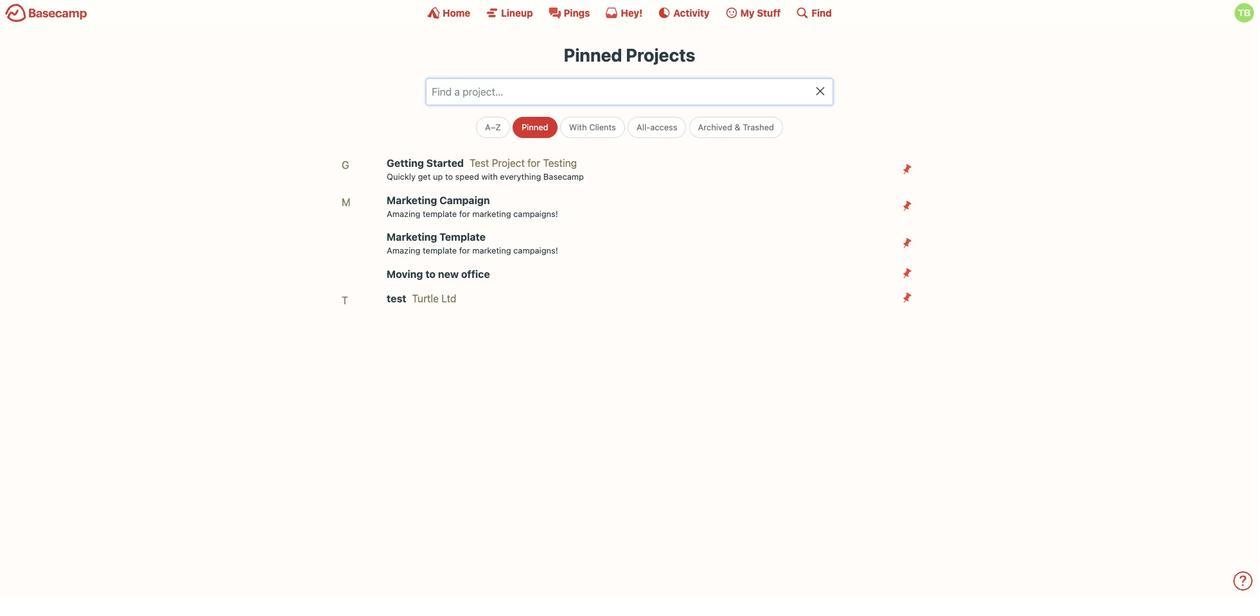Task type: vqa. For each thing, say whether or not it's contained in the screenshot.
they're
no



Task type: describe. For each thing, give the bounding box(es) containing it.
new
[[438, 268, 459, 280]]

trashed
[[743, 122, 774, 132]]

all-
[[637, 122, 650, 132]]

&
[[735, 122, 741, 132]]

archived
[[698, 122, 732, 132]]

a–z
[[485, 122, 501, 132]]

clients
[[589, 122, 616, 132]]

ltd
[[442, 293, 457, 304]]

template for campaign
[[423, 209, 457, 219]]

for inside 'getting started test project for testing quickly get up to speed with everything basecamp'
[[528, 157, 541, 169]]

amazing for marketing campaign
[[387, 209, 421, 219]]

marketing for template
[[472, 245, 511, 256]]

marketing template amazing template for marketing campaigns!
[[387, 231, 558, 256]]

to inside 'getting started test project for testing quickly get up to speed with everything basecamp'
[[445, 172, 453, 182]]

activity link
[[658, 6, 710, 19]]

t
[[342, 295, 348, 306]]

getting
[[387, 157, 424, 169]]

with
[[482, 172, 498, 182]]

with
[[569, 122, 587, 132]]

switch accounts image
[[5, 3, 87, 23]]

home
[[443, 7, 471, 18]]

template
[[440, 231, 486, 243]]

all-access link
[[628, 117, 687, 138]]

campaign
[[440, 194, 490, 206]]

moving
[[387, 268, 423, 280]]

speed
[[455, 172, 479, 182]]

activity
[[674, 7, 710, 18]]

hey! button
[[606, 6, 643, 19]]

navigation containing a–z
[[290, 112, 969, 138]]

archived & trashed
[[698, 122, 774, 132]]

lineup
[[501, 7, 533, 18]]

with clients
[[569, 122, 616, 132]]

pinned for pinned
[[522, 122, 549, 132]]

pinned link
[[513, 117, 558, 138]]

Find a project… text field
[[426, 79, 833, 106]]

projects
[[626, 44, 696, 65]]

find
[[812, 7, 832, 18]]

template for template
[[423, 245, 457, 256]]

to inside moving to new office link
[[426, 268, 436, 280]]

test turtle ltd
[[387, 293, 457, 304]]

marketing for campaign
[[472, 209, 511, 219]]



Task type: locate. For each thing, give the bounding box(es) containing it.
0 vertical spatial marketing
[[472, 209, 511, 219]]

marketing inside marketing template amazing template for marketing campaigns!
[[472, 245, 511, 256]]

for down template
[[459, 245, 470, 256]]

amazing down quickly
[[387, 209, 421, 219]]

campaigns! inside marketing campaign amazing template for marketing campaigns!
[[514, 209, 558, 219]]

marketing inside marketing campaign amazing template for marketing campaigns!
[[472, 209, 511, 219]]

everything
[[500, 172, 541, 182]]

campaigns!
[[514, 209, 558, 219], [514, 245, 558, 256]]

2 marketing from the top
[[387, 231, 437, 243]]

lineup link
[[486, 6, 533, 19]]

0 horizontal spatial pinned
[[522, 122, 549, 132]]

1 vertical spatial marketing
[[472, 245, 511, 256]]

amazing
[[387, 209, 421, 219], [387, 245, 421, 256]]

marketing inside marketing template amazing template for marketing campaigns!
[[387, 231, 437, 243]]

marketing campaign amazing template for marketing campaigns!
[[387, 194, 558, 219]]

0 vertical spatial template
[[423, 209, 457, 219]]

for down campaign
[[459, 209, 470, 219]]

a–z link
[[476, 117, 510, 138]]

pings
[[564, 7, 590, 18]]

for inside marketing template amazing template for marketing campaigns!
[[459, 245, 470, 256]]

template down campaign
[[423, 209, 457, 219]]

2 campaigns! from the top
[[514, 245, 558, 256]]

up
[[433, 172, 443, 182]]

1 vertical spatial for
[[459, 209, 470, 219]]

1 horizontal spatial pinned
[[564, 44, 622, 65]]

main element
[[0, 0, 1260, 25]]

0 vertical spatial pinned
[[564, 44, 622, 65]]

hey!
[[621, 7, 643, 18]]

archived & trashed link
[[689, 117, 783, 138]]

0 horizontal spatial to
[[426, 268, 436, 280]]

None submit
[[897, 159, 918, 180], [897, 196, 918, 217], [897, 233, 918, 254], [897, 264, 918, 284], [897, 288, 918, 309], [897, 159, 918, 180], [897, 196, 918, 217], [897, 233, 918, 254], [897, 264, 918, 284], [897, 288, 918, 309]]

template up moving to new office
[[423, 245, 457, 256]]

campaigns! for campaign
[[514, 209, 558, 219]]

test
[[470, 157, 489, 169]]

0 vertical spatial campaigns!
[[514, 209, 558, 219]]

for for marketing campaign
[[459, 209, 470, 219]]

1 horizontal spatial to
[[445, 172, 453, 182]]

g
[[342, 159, 349, 171]]

1 vertical spatial to
[[426, 268, 436, 280]]

1 campaigns! from the top
[[514, 209, 558, 219]]

m
[[342, 196, 351, 208]]

marketing down campaign
[[472, 209, 511, 219]]

pinned for pinned projects
[[564, 44, 622, 65]]

1 marketing from the top
[[387, 194, 437, 206]]

moving to new office
[[387, 268, 490, 280]]

all-access
[[637, 122, 678, 132]]

pinned projects
[[564, 44, 696, 65]]

navigation
[[290, 112, 969, 138]]

amazing inside marketing template amazing template for marketing campaigns!
[[387, 245, 421, 256]]

1 vertical spatial template
[[423, 245, 457, 256]]

testing
[[543, 157, 577, 169]]

amazing inside marketing campaign amazing template for marketing campaigns!
[[387, 209, 421, 219]]

for up "everything"
[[528, 157, 541, 169]]

marketing down quickly
[[387, 194, 437, 206]]

marketing up moving
[[387, 231, 437, 243]]

1 template from the top
[[423, 209, 457, 219]]

2 vertical spatial for
[[459, 245, 470, 256]]

template
[[423, 209, 457, 219], [423, 245, 457, 256]]

turtle
[[412, 293, 439, 304]]

template inside marketing template amazing template for marketing campaigns!
[[423, 245, 457, 256]]

office
[[461, 268, 490, 280]]

started
[[426, 157, 464, 169]]

my stuff
[[741, 7, 781, 18]]

campaigns! for template
[[514, 245, 558, 256]]

1 vertical spatial campaigns!
[[514, 245, 558, 256]]

marketing inside marketing campaign amazing template for marketing campaigns!
[[387, 194, 437, 206]]

pings button
[[549, 6, 590, 19]]

0 vertical spatial marketing
[[387, 194, 437, 206]]

to right up
[[445, 172, 453, 182]]

1 marketing from the top
[[472, 209, 511, 219]]

tim burton image
[[1235, 3, 1254, 22]]

my stuff button
[[725, 6, 781, 19]]

0 vertical spatial to
[[445, 172, 453, 182]]

test
[[387, 293, 406, 304]]

1 amazing from the top
[[387, 209, 421, 219]]

to left new
[[426, 268, 436, 280]]

marketing for marketing template
[[387, 231, 437, 243]]

home link
[[427, 6, 471, 19]]

project
[[492, 157, 525, 169]]

1 vertical spatial pinned
[[522, 122, 549, 132]]

basecamp
[[544, 172, 584, 182]]

1 vertical spatial amazing
[[387, 245, 421, 256]]

get
[[418, 172, 431, 182]]

marketing
[[387, 194, 437, 206], [387, 231, 437, 243]]

2 marketing from the top
[[472, 245, 511, 256]]

campaigns! inside marketing template amazing template for marketing campaigns!
[[514, 245, 558, 256]]

marketing up office on the left of the page
[[472, 245, 511, 256]]

marketing for marketing campaign
[[387, 194, 437, 206]]

2 template from the top
[[423, 245, 457, 256]]

for for marketing template
[[459, 245, 470, 256]]

0 vertical spatial amazing
[[387, 209, 421, 219]]

pinned
[[564, 44, 622, 65], [522, 122, 549, 132]]

amazing for marketing template
[[387, 245, 421, 256]]

to
[[445, 172, 453, 182], [426, 268, 436, 280]]

stuff
[[757, 7, 781, 18]]

pinned down pings
[[564, 44, 622, 65]]

quickly
[[387, 172, 416, 182]]

pinned right a–z in the left of the page
[[522, 122, 549, 132]]

for
[[528, 157, 541, 169], [459, 209, 470, 219], [459, 245, 470, 256]]

0 vertical spatial for
[[528, 157, 541, 169]]

access
[[650, 122, 678, 132]]

for inside marketing campaign amazing template for marketing campaigns!
[[459, 209, 470, 219]]

my
[[741, 7, 755, 18]]

1 vertical spatial marketing
[[387, 231, 437, 243]]

moving to new office link
[[387, 262, 892, 286]]

2 amazing from the top
[[387, 245, 421, 256]]

pinned inside pinned 'link'
[[522, 122, 549, 132]]

getting started test project for testing quickly get up to speed with everything basecamp
[[387, 157, 584, 182]]

amazing up moving
[[387, 245, 421, 256]]

find button
[[796, 6, 832, 19]]

marketing
[[472, 209, 511, 219], [472, 245, 511, 256]]

template inside marketing campaign amazing template for marketing campaigns!
[[423, 209, 457, 219]]

with clients link
[[560, 117, 625, 138]]



